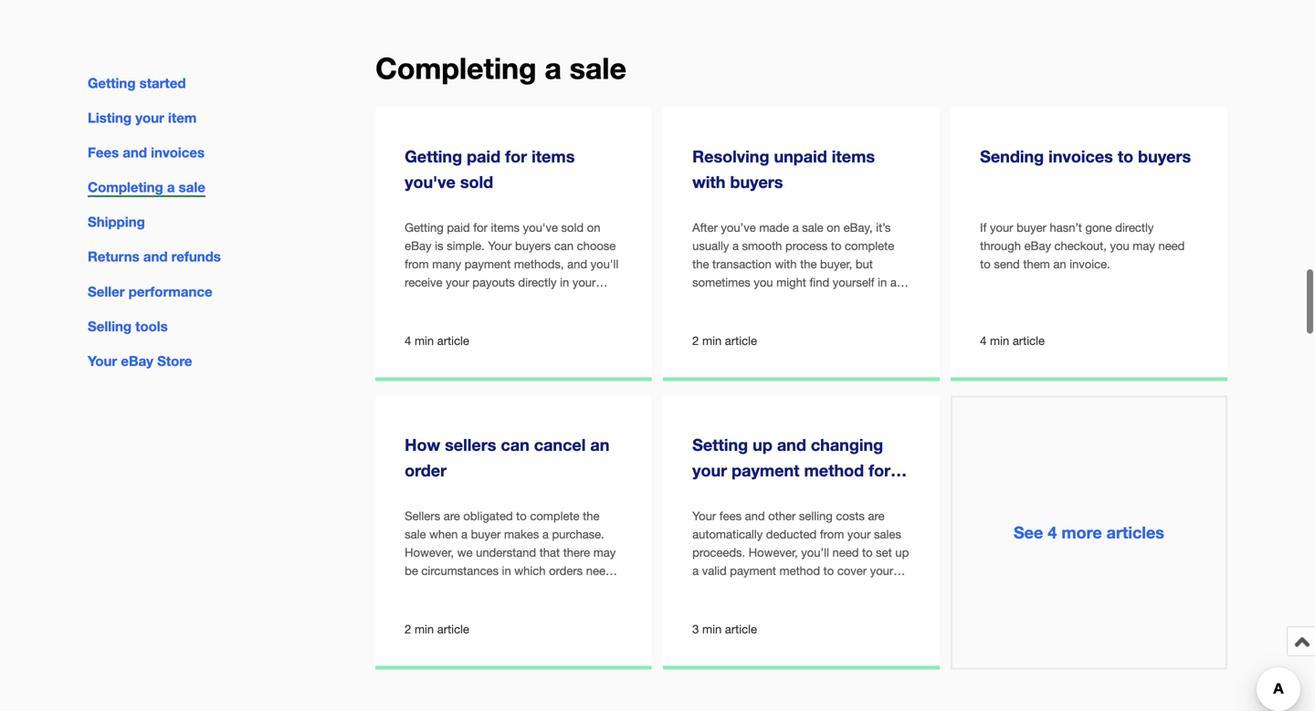 Task type: vqa. For each thing, say whether or not it's contained in the screenshot.
PREVIOUS PRICE $9.59 8% OFF text box
no



Task type: describe. For each thing, give the bounding box(es) containing it.
sold for getting paid for items you've sold on ebay is simple. your buyers can choose from many payment methods, and you'll receive your payouts directly in your checking account or visa or mastercard debit card. you can track all of your payouts in the payments tab in my ebay.
[[562, 221, 584, 235]]

fees and invoices
[[88, 144, 205, 161]]

0 vertical spatial selling
[[764, 487, 815, 506]]

see 4 more articles
[[1014, 523, 1165, 543]]

they
[[757, 312, 779, 326]]

1 horizontal spatial are
[[693, 601, 709, 615]]

the down process
[[800, 257, 817, 271]]

might
[[777, 276, 807, 290]]

your inside the setting up and changing your payment method for fees and selling costs your fees and other selling costs are automatically deducted from your sales proceeds. however, you'll need to set up a valid payment method to cover your selling costs in case your sales proceeds are insufficient. a valid payment method includes a debit or credit card, or a linked payout bank account.
[[693, 509, 716, 524]]

1 horizontal spatial completing
[[376, 51, 537, 85]]

or left visa
[[502, 294, 513, 308]]

complete inside sellers are obligated to complete the sale when a buyer makes a purchase. however, we understand that there may be circumstances in which orders need to be canceled.
[[530, 509, 580, 524]]

the inside 'getting paid for items you've sold on ebay is simple. your buyers can choose from many payment methods, and you'll receive your payouts directly in your checking account or visa or mastercard debit card. you can track all of your payouts in the payments tab in my ebay.'
[[463, 330, 480, 345]]

purchase.
[[552, 528, 605, 542]]

article up payout at the bottom
[[725, 623, 757, 637]]

you'll
[[802, 546, 830, 560]]

need inside the setting up and changing your payment method for fees and selling costs your fees and other selling costs are automatically deducted from your sales proceeds. however, you'll need to set up a valid payment method to cover your selling costs in case your sales proceeds are insufficient. a valid payment method includes a debit or credit card, or a linked payout bank account.
[[833, 546, 859, 560]]

1 vertical spatial method
[[780, 564, 821, 578]]

if your buyer hasn't gone directly through ebay checkout, you may need to send them an invoice.
[[981, 221, 1185, 271]]

resolving unpaid items with buyers
[[693, 147, 875, 192]]

and left other
[[745, 509, 765, 524]]

paid for getting paid for items you've sold on ebay is simple. your buyers can choose from many payment methods, and you'll receive your payouts directly in your checking account or visa or mastercard debit card. you can track all of your payouts in the payments tab in my ebay.
[[447, 221, 470, 235]]

need inside sellers are obligated to complete the sale when a buyer makes a purchase. however, we understand that there may be circumstances in which orders need to be canceled.
[[586, 564, 613, 578]]

directly inside 'getting paid for items you've sold on ebay is simple. your buyers can choose from many payment methods, and you'll receive your payouts directly in your checking account or visa or mastercard debit card. you can track all of your payouts in the payments tab in my ebay.'
[[518, 276, 557, 290]]

mastercard
[[556, 294, 616, 308]]

0 vertical spatial sales
[[874, 528, 902, 542]]

how sellers can cancel an order
[[405, 435, 610, 481]]

you inside if your buyer hasn't gone directly through ebay checkout, you may need to send them an invoice.
[[1111, 239, 1130, 253]]

smooth
[[742, 239, 782, 253]]

bought.
[[782, 312, 823, 326]]

payment up other
[[732, 461, 800, 481]]

if
[[981, 221, 987, 235]]

1 horizontal spatial be
[[419, 583, 432, 597]]

for inside after you've made a sale on ebay, it's usually a smooth process to complete the transaction with the buyer, but sometimes you might find yourself in a situation where the buyer hasn't yet paid for the item they bought. 2 min article
[[693, 312, 707, 326]]

returns and refunds
[[88, 249, 221, 265]]

you
[[465, 312, 485, 326]]

1 horizontal spatial invoices
[[1049, 147, 1114, 166]]

getting paid for items you've sold on ebay is simple. your buyers can choose from many payment methods, and you'll receive your payouts directly in your checking account or visa or mastercard debit card. you can track all of your payouts in the payments tab in my ebay.
[[405, 221, 621, 345]]

seller performance link
[[88, 283, 213, 300]]

completing a sale link
[[88, 179, 205, 197]]

2 vertical spatial costs
[[730, 583, 758, 597]]

shipping link
[[88, 214, 145, 230]]

and left changing
[[777, 435, 807, 455]]

0 vertical spatial fees
[[693, 487, 726, 506]]

your up my
[[569, 312, 593, 326]]

complete inside after you've made a sale on ebay, it's usually a smooth process to complete the transaction with the buyer, but sometimes you might find yourself in a situation where the buyer hasn't yet paid for the item they bought. 2 min article
[[845, 239, 895, 253]]

your inside if your buyer hasn't gone directly through ebay checkout, you may need to send them an invoice.
[[990, 221, 1014, 235]]

paid inside after you've made a sale on ebay, it's usually a smooth process to complete the transaction with the buyer, but sometimes you might find yourself in a situation where the buyer hasn't yet paid for the item they bought. 2 min article
[[885, 294, 908, 308]]

sending invoices to buyers
[[981, 147, 1192, 166]]

you'll
[[591, 257, 619, 271]]

setting up and changing your payment method for fees and selling costs your fees and other selling costs are automatically deducted from your sales proceeds. however, you'll need to set up a valid payment method to cover your selling costs in case your sales proceeds are insufficient. a valid payment method includes a debit or credit card, or a linked payout bank account.
[[693, 435, 910, 652]]

buyer,
[[821, 257, 853, 271]]

your down setting
[[693, 461, 727, 481]]

0 vertical spatial costs
[[820, 487, 863, 506]]

how
[[405, 435, 440, 455]]

it's
[[876, 221, 891, 235]]

all
[[541, 312, 552, 326]]

2 inside after you've made a sale on ebay, it's usually a smooth process to complete the transaction with the buyer, but sometimes you might find yourself in a situation where the buyer hasn't yet paid for the item they bought. 2 min article
[[693, 334, 699, 348]]

of
[[556, 312, 566, 326]]

shipping
[[88, 214, 145, 230]]

with inside resolving unpaid items with buyers
[[693, 172, 726, 192]]

in up mastercard
[[560, 276, 569, 290]]

circumstances
[[422, 564, 499, 578]]

transaction
[[713, 257, 772, 271]]

order
[[405, 461, 447, 481]]

after you've made a sale on ebay, it's usually a smooth process to complete the transaction with the buyer, but sometimes you might find yourself in a situation where the buyer hasn't yet paid for the item they bought. 2 min article
[[693, 221, 908, 348]]

and up automatically
[[730, 487, 760, 506]]

there
[[563, 546, 590, 560]]

your down set
[[870, 564, 894, 578]]

we
[[457, 546, 473, 560]]

store
[[157, 353, 192, 369]]

the down "situation"
[[710, 312, 727, 326]]

0 horizontal spatial completing
[[88, 179, 163, 196]]

3
[[693, 623, 699, 637]]

tab
[[539, 330, 556, 345]]

sellers
[[405, 509, 440, 524]]

can inside how sellers can cancel an order
[[501, 435, 530, 455]]

your up fees and invoices
[[135, 110, 164, 126]]

4 min article for sending invoices to buyers
[[981, 334, 1045, 348]]

and inside 'getting paid for items you've sold on ebay is simple. your buyers can choose from many payment methods, and you'll receive your payouts directly in your checking account or visa or mastercard debit card. you can track all of your payouts in the payments tab in my ebay.'
[[568, 257, 588, 271]]

for inside 'getting paid for items you've sold on ebay is simple. your buyers can choose from many payment methods, and you'll receive your payouts directly in your checking account or visa or mastercard debit card. you can track all of your payouts in the payments tab in my ebay.'
[[474, 221, 488, 235]]

returns and refunds link
[[88, 249, 221, 265]]

payment up case
[[730, 564, 777, 578]]

checking
[[405, 294, 453, 308]]

listing your item link
[[88, 110, 197, 126]]

4 for getting paid for items you've sold
[[405, 334, 411, 348]]

from inside the setting up and changing your payment method for fees and selling costs your fees and other selling costs are automatically deducted from your sales proceeds. however, you'll need to set up a valid payment method to cover your selling costs in case your sales proceeds are insufficient. a valid payment method includes a debit or credit card, or a linked payout bank account.
[[820, 528, 845, 542]]

item inside after you've made a sale on ebay, it's usually a smooth process to complete the transaction with the buyer, but sometimes you might find yourself in a situation where the buyer hasn't yet paid for the item they bought. 2 min article
[[730, 312, 753, 326]]

sometimes
[[693, 276, 751, 290]]

1 vertical spatial fees
[[720, 509, 742, 524]]

listing your item
[[88, 110, 197, 126]]

1 vertical spatial costs
[[836, 509, 865, 524]]

0 vertical spatial method
[[804, 461, 864, 481]]

made
[[760, 221, 789, 235]]

0 horizontal spatial valid
[[702, 564, 727, 578]]

debit inside the setting up and changing your payment method for fees and selling costs your fees and other selling costs are automatically deducted from your sales proceeds. however, you'll need to set up a valid payment method to cover your selling costs in case your sales proceeds are insufficient. a valid payment method includes a debit or credit card, or a linked payout bank account.
[[750, 619, 777, 633]]

you've for getting paid for items you've sold on ebay is simple. your buyers can choose from many payment methods, and you'll receive your payouts directly in your checking account or visa or mastercard debit card. you can track all of your payouts in the payments tab in my ebay.
[[523, 221, 558, 235]]

in inside after you've made a sale on ebay, it's usually a smooth process to complete the transaction with the buyer, but sometimes you might find yourself in a situation where the buyer hasn't yet paid for the item they bought. 2 min article
[[878, 276, 887, 290]]

orders
[[549, 564, 583, 578]]

0 vertical spatial payouts
[[473, 276, 515, 290]]

buyer inside if your buyer hasn't gone directly through ebay checkout, you may need to send them an invoice.
[[1017, 221, 1047, 235]]

or up the bank
[[780, 619, 791, 633]]

0 vertical spatial can
[[554, 239, 574, 253]]

0 horizontal spatial item
[[168, 110, 197, 126]]

yet
[[865, 294, 881, 308]]

an inside how sellers can cancel an order
[[591, 435, 610, 455]]

1 horizontal spatial valid
[[787, 601, 812, 615]]

gone
[[1086, 221, 1113, 235]]

methods,
[[514, 257, 564, 271]]

or right card,
[[857, 619, 868, 633]]

2 vertical spatial method
[[865, 601, 905, 615]]

however, inside the setting up and changing your payment method for fees and selling costs your fees and other selling costs are automatically deducted from your sales proceeds. however, you'll need to set up a valid payment method to cover your selling costs in case your sales proceeds are insufficient. a valid payment method includes a debit or credit card, or a linked payout bank account.
[[749, 546, 798, 560]]

0 horizontal spatial completing a sale
[[88, 179, 205, 196]]

selling tools
[[88, 318, 168, 335]]

proceeds
[[860, 583, 910, 597]]

1 horizontal spatial up
[[896, 546, 909, 560]]

and up seller performance link
[[143, 249, 168, 265]]

articles
[[1107, 523, 1165, 543]]

but
[[856, 257, 873, 271]]

0 horizontal spatial 2
[[405, 623, 411, 637]]

0 vertical spatial up
[[753, 435, 773, 455]]

in inside sellers are obligated to complete the sale when a buyer makes a purchase. however, we understand that there may be circumstances in which orders need to be canceled.
[[502, 564, 511, 578]]

changing
[[811, 435, 884, 455]]

that
[[540, 546, 560, 560]]

2 horizontal spatial buyers
[[1139, 147, 1192, 166]]

on inside after you've made a sale on ebay, it's usually a smooth process to complete the transaction with the buyer, but sometimes you might find yourself in a situation where the buyer hasn't yet paid for the item they bought. 2 min article
[[827, 221, 841, 235]]

3 min article
[[693, 623, 757, 637]]

0 horizontal spatial your
[[88, 353, 117, 369]]

2 horizontal spatial 4
[[1048, 523, 1057, 543]]

a inside sellers are obligated to complete the sale when a buyer makes a purchase. however, we understand that there may be circumstances in which orders need to be canceled.
[[543, 528, 549, 542]]

simple.
[[447, 239, 485, 253]]

situation
[[693, 294, 738, 308]]

obligated
[[464, 509, 513, 524]]

started
[[139, 75, 186, 91]]

ebay.
[[592, 330, 621, 345]]

automatically
[[693, 528, 763, 542]]

on inside 'getting paid for items you've sold on ebay is simple. your buyers can choose from many payment methods, and you'll receive your payouts directly in your checking account or visa or mastercard debit card. you can track all of your payouts in the payments tab in my ebay.'
[[587, 221, 601, 235]]

your inside 'getting paid for items you've sold on ebay is simple. your buyers can choose from many payment methods, and you'll receive your payouts directly in your checking account or visa or mastercard debit card. you can track all of your payouts in the payments tab in my ebay.'
[[488, 239, 512, 253]]

you've
[[721, 221, 756, 235]]

an inside if your buyer hasn't gone directly through ebay checkout, you may need to send them an invoice.
[[1054, 257, 1067, 271]]

yourself
[[833, 276, 875, 290]]

checkout,
[[1055, 239, 1107, 253]]

a
[[776, 601, 784, 615]]

see
[[1014, 523, 1044, 543]]

them
[[1024, 257, 1051, 271]]

ebay for sending invoices to buyers
[[1025, 239, 1052, 253]]

may inside if your buyer hasn't gone directly through ebay checkout, you may need to send them an invoice.
[[1133, 239, 1156, 253]]

your right case
[[803, 583, 826, 597]]

payments
[[483, 330, 536, 345]]

process
[[786, 239, 828, 253]]

ebay for getting paid for items you've sold
[[405, 239, 432, 253]]

seller performance
[[88, 283, 213, 300]]

need inside if your buyer hasn't gone directly through ebay checkout, you may need to send them an invoice.
[[1159, 239, 1185, 253]]

more
[[1062, 523, 1102, 543]]

cover
[[838, 564, 867, 578]]

hasn't inside after you've made a sale on ebay, it's usually a smooth process to complete the transaction with the buyer, but sometimes you might find yourself in a situation where the buyer hasn't yet paid for the item they bought. 2 min article
[[830, 294, 862, 308]]

track
[[511, 312, 538, 326]]

buyers inside 'getting paid for items you've sold on ebay is simple. your buyers can choose from many payment methods, and you'll receive your payouts directly in your checking account or visa or mastercard debit card. you can track all of your payouts in the payments tab in my ebay.'
[[515, 239, 551, 253]]

performance
[[129, 283, 213, 300]]

set
[[876, 546, 892, 560]]



Task type: locate. For each thing, give the bounding box(es) containing it.
selling up deducted at the bottom of page
[[799, 509, 833, 524]]

1 vertical spatial valid
[[787, 601, 812, 615]]

up right setting
[[753, 435, 773, 455]]

min down circumstances
[[415, 623, 434, 637]]

where
[[741, 294, 773, 308]]

invoices right sending
[[1049, 147, 1114, 166]]

0 vertical spatial be
[[405, 564, 418, 578]]

the down usually
[[693, 257, 709, 271]]

completing
[[376, 51, 537, 85], [88, 179, 163, 196]]

1 vertical spatial up
[[896, 546, 909, 560]]

your down many
[[446, 276, 469, 290]]

case
[[774, 583, 799, 597]]

1 horizontal spatial however,
[[749, 546, 798, 560]]

ebay down selling tools
[[121, 353, 153, 369]]

item down where
[[730, 312, 753, 326]]

0 vertical spatial need
[[1159, 239, 1185, 253]]

0 horizontal spatial with
[[693, 172, 726, 192]]

1 vertical spatial hasn't
[[830, 294, 862, 308]]

from
[[405, 257, 429, 271], [820, 528, 845, 542]]

2 vertical spatial can
[[501, 435, 530, 455]]

4 min article down the card.
[[405, 334, 470, 348]]

in left my
[[560, 330, 569, 345]]

2 vertical spatial selling
[[693, 583, 726, 597]]

1 4 min article from the left
[[405, 334, 470, 348]]

in inside the setting up and changing your payment method for fees and selling costs your fees and other selling costs are automatically deducted from your sales proceeds. however, you'll need to set up a valid payment method to cover your selling costs in case your sales proceeds are insufficient. a valid payment method includes a debit or credit card, or a linked payout bank account.
[[762, 583, 771, 597]]

are
[[444, 509, 460, 524], [868, 509, 885, 524], [693, 601, 709, 615]]

sold up choose
[[562, 221, 584, 235]]

invoice.
[[1070, 257, 1111, 271]]

items inside getting paid for items you've sold
[[532, 147, 575, 166]]

1 horizontal spatial 4 min article
[[981, 334, 1045, 348]]

0 horizontal spatial sales
[[829, 583, 857, 597]]

2 horizontal spatial need
[[1159, 239, 1185, 253]]

or up "all"
[[542, 294, 552, 308]]

item down started
[[168, 110, 197, 126]]

in left case
[[762, 583, 771, 597]]

2 vertical spatial your
[[693, 509, 716, 524]]

be left "canceled." at the bottom of the page
[[419, 583, 432, 597]]

a
[[545, 51, 562, 85], [167, 179, 175, 196], [793, 221, 799, 235], [733, 239, 739, 253], [891, 276, 897, 290], [543, 528, 549, 542], [693, 564, 699, 578], [740, 619, 747, 633], [872, 619, 878, 633]]

from up the you'll
[[820, 528, 845, 542]]

your up cover
[[848, 528, 871, 542]]

however, down when a
[[405, 546, 454, 560]]

item
[[168, 110, 197, 126], [730, 312, 753, 326]]

need right checkout,
[[1159, 239, 1185, 253]]

an
[[1054, 257, 1067, 271], [591, 435, 610, 455]]

your right if
[[990, 221, 1014, 235]]

sales down cover
[[829, 583, 857, 597]]

usually
[[693, 239, 729, 253]]

1 vertical spatial sales
[[829, 583, 857, 597]]

sales up set
[[874, 528, 902, 542]]

0 horizontal spatial complete
[[530, 509, 580, 524]]

0 vertical spatial paid
[[467, 147, 501, 166]]

many
[[432, 257, 461, 271]]

1 however, from the left
[[405, 546, 454, 560]]

valid down proceeds. on the right bottom of page
[[702, 564, 727, 578]]

article for how sellers can cancel an order
[[437, 623, 470, 637]]

1 horizontal spatial payouts
[[473, 276, 515, 290]]

your right simple.
[[488, 239, 512, 253]]

for inside the setting up and changing your payment method for fees and selling costs your fees and other selling costs are automatically deducted from your sales proceeds. however, you'll need to set up a valid payment method to cover your selling costs in case your sales proceeds are insufficient. a valid payment method includes a debit or credit card, or a linked payout bank account.
[[869, 461, 891, 481]]

0 horizontal spatial you
[[754, 276, 773, 290]]

with
[[693, 172, 726, 192], [775, 257, 797, 271]]

the inside sellers are obligated to complete the sale when a buyer makes a purchase. however, we understand that there may be circumstances in which orders need to be canceled.
[[583, 509, 600, 524]]

send
[[994, 257, 1020, 271]]

0 vertical spatial hasn't
[[1050, 221, 1083, 235]]

method down changing
[[804, 461, 864, 481]]

1 horizontal spatial debit
[[750, 619, 777, 633]]

article down them
[[1013, 334, 1045, 348]]

fees
[[693, 487, 726, 506], [720, 509, 742, 524]]

method down proceeds
[[865, 601, 905, 615]]

costs
[[820, 487, 863, 506], [836, 509, 865, 524], [730, 583, 758, 597]]

2 horizontal spatial ebay
[[1025, 239, 1052, 253]]

0 horizontal spatial be
[[405, 564, 418, 578]]

sale
[[570, 51, 627, 85], [179, 179, 205, 196], [802, 221, 824, 235], [405, 528, 426, 542]]

0 horizontal spatial hasn't
[[830, 294, 862, 308]]

min up linked
[[703, 623, 722, 637]]

tools
[[135, 318, 168, 335]]

1 horizontal spatial you've
[[523, 221, 558, 235]]

2 however, from the left
[[749, 546, 798, 560]]

paid inside getting paid for items you've sold
[[467, 147, 501, 166]]

paid for getting paid for items you've sold
[[467, 147, 501, 166]]

items inside 'getting paid for items you've sold on ebay is simple. your buyers can choose from many payment methods, and you'll receive your payouts directly in your checking account or visa or mastercard debit card. you can track all of your payouts in the payments tab in my ebay.'
[[491, 221, 520, 235]]

method up case
[[780, 564, 821, 578]]

1 vertical spatial debit
[[750, 619, 777, 633]]

valid right a
[[787, 601, 812, 615]]

ebay inside 'getting paid for items you've sold on ebay is simple. your buyers can choose from many payment methods, and you'll receive your payouts directly in your checking account or visa or mastercard debit card. you can track all of your payouts in the payments tab in my ebay.'
[[405, 239, 432, 253]]

however, down deducted at the bottom of page
[[749, 546, 798, 560]]

an right them
[[1054, 257, 1067, 271]]

and down choose
[[568, 257, 588, 271]]

1 vertical spatial your
[[88, 353, 117, 369]]

bank
[[767, 637, 793, 652]]

your
[[135, 110, 164, 126], [990, 221, 1014, 235], [446, 276, 469, 290], [573, 276, 596, 290], [569, 312, 593, 326], [693, 461, 727, 481], [848, 528, 871, 542], [870, 564, 894, 578], [803, 583, 826, 597]]

1 horizontal spatial 4
[[981, 334, 987, 348]]

hasn't inside if your buyer hasn't gone directly through ebay checkout, you may need to send them an invoice.
[[1050, 221, 1083, 235]]

article down the card.
[[437, 334, 470, 348]]

payment inside 'getting paid for items you've sold on ebay is simple. your buyers can choose from many payment methods, and you'll receive your payouts directly in your checking account or visa or mastercard debit card. you can track all of your payouts in the payments tab in my ebay.'
[[465, 257, 511, 271]]

ebay left is
[[405, 239, 432, 253]]

2 vertical spatial need
[[586, 564, 613, 578]]

1 horizontal spatial 2
[[693, 334, 699, 348]]

getting
[[88, 75, 136, 91], [405, 147, 462, 166], [405, 221, 444, 235]]

1 vertical spatial buyer
[[797, 294, 826, 308]]

payment up card,
[[815, 601, 861, 615]]

1 horizontal spatial your
[[488, 239, 512, 253]]

2 on from the left
[[827, 221, 841, 235]]

selling tools link
[[88, 318, 168, 335]]

1 vertical spatial can
[[488, 312, 508, 326]]

directly right gone at top
[[1116, 221, 1154, 235]]

1 vertical spatial complete
[[530, 509, 580, 524]]

4 min article down send
[[981, 334, 1045, 348]]

0 horizontal spatial are
[[444, 509, 460, 524]]

article for sending invoices to buyers
[[1013, 334, 1045, 348]]

0 vertical spatial debit
[[405, 312, 432, 326]]

1 vertical spatial you
[[754, 276, 773, 290]]

visa
[[516, 294, 538, 308]]

seller
[[88, 283, 125, 300]]

1 horizontal spatial need
[[833, 546, 859, 560]]

getting inside getting paid for items you've sold
[[405, 147, 462, 166]]

however, inside sellers are obligated to complete the sale when a buyer makes a purchase. however, we understand that there may be circumstances in which orders need to be canceled.
[[405, 546, 454, 560]]

0 vertical spatial completing
[[376, 51, 537, 85]]

items
[[532, 147, 575, 166], [832, 147, 875, 166], [491, 221, 520, 235]]

1 horizontal spatial ebay
[[405, 239, 432, 253]]

buyer down "find"
[[797, 294, 826, 308]]

buyer down obligated
[[471, 528, 501, 542]]

1 vertical spatial may
[[594, 546, 616, 560]]

sale inside after you've made a sale on ebay, it's usually a smooth process to complete the transaction with the buyer, but sometimes you might find yourself in a situation where the buyer hasn't yet paid for the item they bought. 2 min article
[[802, 221, 824, 235]]

need up cover
[[833, 546, 859, 560]]

can up methods,
[[554, 239, 574, 253]]

with inside after you've made a sale on ebay, it's usually a smooth process to complete the transaction with the buyer, but sometimes you might find yourself in a situation where the buyer hasn't yet paid for the item they bought. 2 min article
[[775, 257, 797, 271]]

may right checkout,
[[1133, 239, 1156, 253]]

can up "payments"
[[488, 312, 508, 326]]

listing
[[88, 110, 132, 126]]

0 horizontal spatial an
[[591, 435, 610, 455]]

0 horizontal spatial may
[[594, 546, 616, 560]]

1 vertical spatial sold
[[562, 221, 584, 235]]

1 vertical spatial item
[[730, 312, 753, 326]]

buyer inside after you've made a sale on ebay, it's usually a smooth process to complete the transaction with the buyer, but sometimes you might find yourself in a situation where the buyer hasn't yet paid for the item they bought. 2 min article
[[797, 294, 826, 308]]

1 horizontal spatial may
[[1133, 239, 1156, 253]]

payment down simple.
[[465, 257, 511, 271]]

0 vertical spatial buyers
[[1139, 147, 1192, 166]]

min for getting paid for items you've sold
[[415, 334, 434, 348]]

0 vertical spatial an
[[1054, 257, 1067, 271]]

1 horizontal spatial items
[[532, 147, 575, 166]]

on left ebay,
[[827, 221, 841, 235]]

payouts up account
[[473, 276, 515, 290]]

linked
[[693, 637, 724, 652]]

0 horizontal spatial on
[[587, 221, 601, 235]]

1 vertical spatial from
[[820, 528, 845, 542]]

4 for sending invoices to buyers
[[981, 334, 987, 348]]

0 horizontal spatial invoices
[[151, 144, 205, 161]]

1 horizontal spatial sales
[[874, 528, 902, 542]]

0 horizontal spatial need
[[586, 564, 613, 578]]

invoices up completing a sale link
[[151, 144, 205, 161]]

you down gone at top
[[1111, 239, 1130, 253]]

your up mastercard
[[573, 276, 596, 290]]

can right sellers
[[501, 435, 530, 455]]

an right cancel
[[591, 435, 610, 455]]

completing a sale
[[376, 51, 627, 85], [88, 179, 205, 196]]

on up choose
[[587, 221, 601, 235]]

for
[[505, 147, 527, 166], [474, 221, 488, 235], [693, 312, 707, 326], [869, 461, 891, 481]]

sale inside sellers are obligated to complete the sale when a buyer makes a purchase. however, we understand that there may be circumstances in which orders need to be canceled.
[[405, 528, 426, 542]]

fees
[[88, 144, 119, 161]]

0 vertical spatial your
[[488, 239, 512, 253]]

costs up cover
[[836, 509, 865, 524]]

ebay
[[405, 239, 432, 253], [1025, 239, 1052, 253], [121, 353, 153, 369]]

may right there
[[594, 546, 616, 560]]

card.
[[435, 312, 462, 326]]

my
[[572, 330, 589, 345]]

min down "situation"
[[703, 334, 722, 348]]

are up set
[[868, 509, 885, 524]]

with down the resolving
[[693, 172, 726, 192]]

sold for getting paid for items you've sold
[[460, 172, 494, 192]]

the down 'might'
[[777, 294, 793, 308]]

0 vertical spatial complete
[[845, 239, 895, 253]]

invoices
[[151, 144, 205, 161], [1049, 147, 1114, 166]]

directly inside if your buyer hasn't gone directly through ebay checkout, you may need to send them an invoice.
[[1116, 221, 1154, 235]]

complete up but
[[845, 239, 895, 253]]

2 vertical spatial paid
[[885, 294, 908, 308]]

canceled.
[[435, 583, 487, 597]]

to inside if your buyer hasn't gone directly through ebay checkout, you may need to send them an invoice.
[[981, 257, 991, 271]]

1 horizontal spatial item
[[730, 312, 753, 326]]

article for getting paid for items you've sold
[[437, 334, 470, 348]]

items for getting paid for items you've sold on ebay is simple. your buyers can choose from many payment methods, and you'll receive your payouts directly in your checking account or visa or mastercard debit card. you can track all of your payouts in the payments tab in my ebay.
[[491, 221, 520, 235]]

items for getting paid for items you've sold
[[532, 147, 575, 166]]

2 4 min article from the left
[[981, 334, 1045, 348]]

your down 'selling'
[[88, 353, 117, 369]]

article
[[437, 334, 470, 348], [725, 334, 757, 348], [1013, 334, 1045, 348], [437, 623, 470, 637], [725, 623, 757, 637]]

choose
[[577, 239, 616, 253]]

you
[[1111, 239, 1130, 253], [754, 276, 773, 290]]

resolving
[[693, 147, 770, 166]]

1 horizontal spatial completing a sale
[[376, 51, 627, 85]]

min for sending invoices to buyers
[[990, 334, 1010, 348]]

hasn't up checkout,
[[1050, 221, 1083, 235]]

1 vertical spatial you've
[[523, 221, 558, 235]]

article down "canceled." at the bottom of the page
[[437, 623, 470, 637]]

in down the card.
[[451, 330, 460, 345]]

from up receive
[[405, 257, 429, 271]]

the
[[693, 257, 709, 271], [800, 257, 817, 271], [777, 294, 793, 308], [710, 312, 727, 326], [463, 330, 480, 345], [583, 509, 600, 524]]

0 vertical spatial completing a sale
[[376, 51, 627, 85]]

hasn't down yourself
[[830, 294, 862, 308]]

hasn't
[[1050, 221, 1083, 235], [830, 294, 862, 308]]

receive
[[405, 276, 443, 290]]

you've up methods,
[[523, 221, 558, 235]]

0 vertical spatial buyer
[[1017, 221, 1047, 235]]

payouts
[[473, 276, 515, 290], [405, 330, 447, 345]]

1 vertical spatial directly
[[518, 276, 557, 290]]

understand
[[476, 546, 536, 560]]

1 on from the left
[[587, 221, 601, 235]]

for inside getting paid for items you've sold
[[505, 147, 527, 166]]

ebay inside if your buyer hasn't gone directly through ebay checkout, you may need to send them an invoice.
[[1025, 239, 1052, 253]]

sellers
[[445, 435, 496, 455]]

min inside after you've made a sale on ebay, it's usually a smooth process to complete the transaction with the buyer, but sometimes you might find yourself in a situation where the buyer hasn't yet paid for the item they bought. 2 min article
[[703, 334, 722, 348]]

1 vertical spatial selling
[[799, 509, 833, 524]]

need down there
[[586, 564, 613, 578]]

unpaid
[[774, 147, 828, 166]]

1 horizontal spatial complete
[[845, 239, 895, 253]]

1 horizontal spatial directly
[[1116, 221, 1154, 235]]

1 vertical spatial need
[[833, 546, 859, 560]]

find
[[810, 276, 830, 290]]

may inside sellers are obligated to complete the sale when a buyer makes a purchase. however, we understand that there may be circumstances in which orders need to be canceled.
[[594, 546, 616, 560]]

however,
[[405, 546, 454, 560], [749, 546, 798, 560]]

1 horizontal spatial you
[[1111, 239, 1130, 253]]

1 horizontal spatial with
[[775, 257, 797, 271]]

buyers
[[1139, 147, 1192, 166], [730, 172, 783, 192], [515, 239, 551, 253]]

0 vertical spatial you've
[[405, 172, 456, 192]]

4
[[405, 334, 411, 348], [981, 334, 987, 348], [1048, 523, 1057, 543]]

selling up the includes
[[693, 583, 726, 597]]

1 horizontal spatial on
[[827, 221, 841, 235]]

sold inside getting paid for items you've sold
[[460, 172, 494, 192]]

items inside resolving unpaid items with buyers
[[832, 147, 875, 166]]

4 min article for getting paid for items you've sold
[[405, 334, 470, 348]]

min for how sellers can cancel an order
[[415, 623, 434, 637]]

ebay,
[[844, 221, 873, 235]]

1 vertical spatial getting
[[405, 147, 462, 166]]

article down they
[[725, 334, 757, 348]]

be left circumstances
[[405, 564, 418, 578]]

in down understand
[[502, 564, 511, 578]]

sellers are obligated to complete the sale when a buyer makes a purchase. however, we understand that there may be circumstances in which orders need to be canceled.
[[405, 509, 616, 597]]

insufficient.
[[712, 601, 773, 615]]

and right fees
[[123, 144, 147, 161]]

1 horizontal spatial sold
[[562, 221, 584, 235]]

0 vertical spatial may
[[1133, 239, 1156, 253]]

0 vertical spatial from
[[405, 257, 429, 271]]

getting for getting started
[[88, 75, 136, 91]]

valid
[[702, 564, 727, 578], [787, 601, 812, 615]]

through
[[981, 239, 1021, 253]]

are up '3'
[[693, 601, 709, 615]]

your ebay store link
[[88, 353, 192, 369]]

sales
[[874, 528, 902, 542], [829, 583, 857, 597]]

buyers inside resolving unpaid items with buyers
[[730, 172, 783, 192]]

fees and invoices link
[[88, 144, 205, 161]]

account.
[[797, 637, 843, 652]]

to inside after you've made a sale on ebay, it's usually a smooth process to complete the transaction with the buyer, but sometimes you might find yourself in a situation where the buyer hasn't yet paid for the item they bought. 2 min article
[[831, 239, 842, 253]]

may
[[1133, 239, 1156, 253], [594, 546, 616, 560]]

sold inside 'getting paid for items you've sold on ebay is simple. your buyers can choose from many payment methods, and you'll receive your payouts directly in your checking account or visa or mastercard debit card. you can track all of your payouts in the payments tab in my ebay.'
[[562, 221, 584, 235]]

and
[[123, 144, 147, 161], [143, 249, 168, 265], [568, 257, 588, 271], [777, 435, 807, 455], [730, 487, 760, 506], [745, 509, 765, 524]]

your
[[488, 239, 512, 253], [88, 353, 117, 369], [693, 509, 716, 524]]

getting for getting paid for items you've sold
[[405, 147, 462, 166]]

min down send
[[990, 334, 1010, 348]]

0 vertical spatial valid
[[702, 564, 727, 578]]

2
[[693, 334, 699, 348], [405, 623, 411, 637]]

are inside sellers are obligated to complete the sale when a buyer makes a purchase. however, we understand that there may be circumstances in which orders need to be canceled.
[[444, 509, 460, 524]]

you've up is
[[405, 172, 456, 192]]

you've for getting paid for items you've sold
[[405, 172, 456, 192]]

from inside 'getting paid for items you've sold on ebay is simple. your buyers can choose from many payment methods, and you'll receive your payouts directly in your checking account or visa or mastercard debit card. you can track all of your payouts in the payments tab in my ebay.'
[[405, 257, 429, 271]]

includes
[[693, 619, 737, 633]]

you've inside 'getting paid for items you've sold on ebay is simple. your buyers can choose from many payment methods, and you'll receive your payouts directly in your checking account or visa or mastercard debit card. you can track all of your payouts in the payments tab in my ebay.'
[[523, 221, 558, 235]]

ebay up them
[[1025, 239, 1052, 253]]

account
[[456, 294, 499, 308]]

costs up "insufficient."
[[730, 583, 758, 597]]

0 horizontal spatial items
[[491, 221, 520, 235]]

getting started link
[[88, 75, 186, 91]]

deducted
[[766, 528, 817, 542]]

directly down methods,
[[518, 276, 557, 290]]

are up when a
[[444, 509, 460, 524]]

0 vertical spatial sold
[[460, 172, 494, 192]]

complete up purchase.
[[530, 509, 580, 524]]

0 horizontal spatial payouts
[[405, 330, 447, 345]]

2 horizontal spatial are
[[868, 509, 885, 524]]

getting for getting paid for items you've sold on ebay is simple. your buyers can choose from many payment methods, and you'll receive your payouts directly in your checking account or visa or mastercard debit card. you can track all of your payouts in the payments tab in my ebay.
[[405, 221, 444, 235]]

0 horizontal spatial from
[[405, 257, 429, 271]]

1 vertical spatial completing a sale
[[88, 179, 205, 196]]

other
[[769, 509, 796, 524]]

0 horizontal spatial sold
[[460, 172, 494, 192]]

buyer inside sellers are obligated to complete the sale when a buyer makes a purchase. however, we understand that there may be circumstances in which orders need to be canceled.
[[471, 528, 501, 542]]

min down "checking"
[[415, 334, 434, 348]]

method
[[804, 461, 864, 481], [780, 564, 821, 578], [865, 601, 905, 615]]

debit down "checking"
[[405, 312, 432, 326]]

sold
[[460, 172, 494, 192], [562, 221, 584, 235]]

1 vertical spatial paid
[[447, 221, 470, 235]]

debit inside 'getting paid for items you've sold on ebay is simple. your buyers can choose from many payment methods, and you'll receive your payouts directly in your checking account or visa or mastercard debit card. you can track all of your payouts in the payments tab in my ebay.'
[[405, 312, 432, 326]]

you inside after you've made a sale on ebay, it's usually a smooth process to complete the transaction with the buyer, but sometimes you might find yourself in a situation where the buyer hasn't yet paid for the item they bought. 2 min article
[[754, 276, 773, 290]]

2 horizontal spatial items
[[832, 147, 875, 166]]

getting inside 'getting paid for items you've sold on ebay is simple. your buyers can choose from many payment methods, and you'll receive your payouts directly in your checking account or visa or mastercard debit card. you can track all of your payouts in the payments tab in my ebay.'
[[405, 221, 444, 235]]

0 vertical spatial 2
[[693, 334, 699, 348]]

you've inside getting paid for items you've sold
[[405, 172, 456, 192]]

when a
[[429, 528, 468, 542]]

in up yet
[[878, 276, 887, 290]]

article inside after you've made a sale on ebay, it's usually a smooth process to complete the transaction with the buyer, but sometimes you might find yourself in a situation where the buyer hasn't yet paid for the item they bought. 2 min article
[[725, 334, 757, 348]]

sending
[[981, 147, 1044, 166]]

directly
[[1116, 221, 1154, 235], [518, 276, 557, 290]]

0 horizontal spatial ebay
[[121, 353, 153, 369]]

2 vertical spatial buyer
[[471, 528, 501, 542]]

paid inside 'getting paid for items you've sold on ebay is simple. your buyers can choose from many payment methods, and you'll receive your payouts directly in your checking account or visa or mastercard debit card. you can track all of your payouts in the payments tab in my ebay.'
[[447, 221, 470, 235]]

your up automatically
[[693, 509, 716, 524]]

your ebay store
[[88, 353, 192, 369]]



